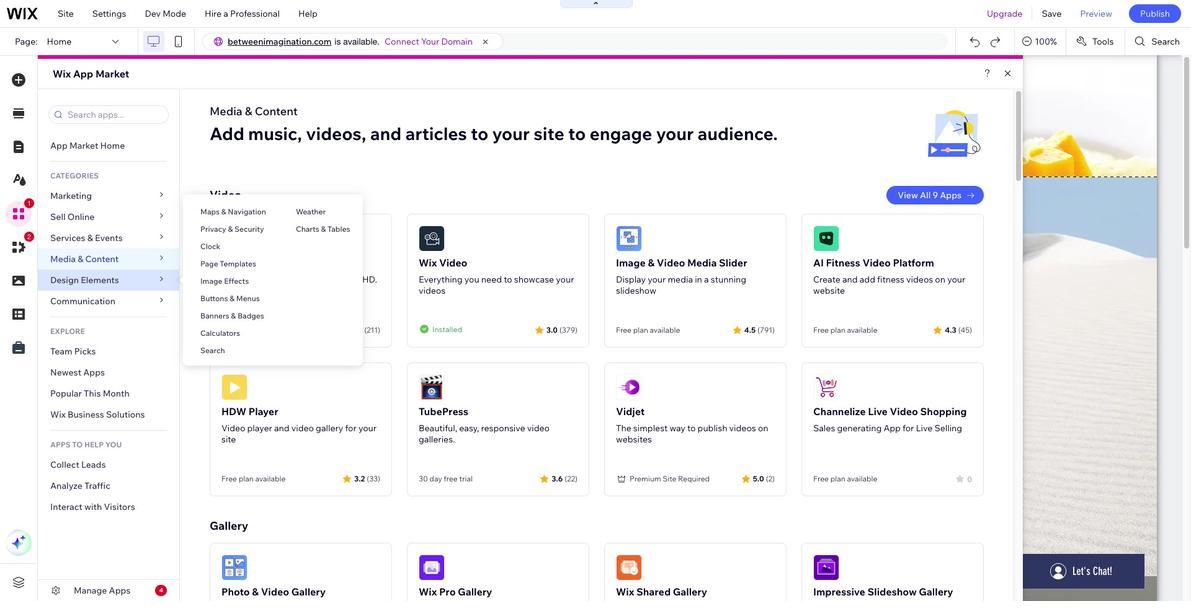 Task type: locate. For each thing, give the bounding box(es) containing it.
videos right publish
[[729, 423, 756, 434]]

manage
[[74, 586, 107, 597]]

for for player
[[345, 423, 357, 434]]

free for image
[[616, 326, 632, 335]]

video inside 'iplayerhd video hosting display beautiful, ad-free videos in hd.'
[[271, 257, 299, 269]]

free for channelize
[[813, 475, 829, 484]]

for right gallery
[[345, 423, 357, 434]]

1 vertical spatial search
[[200, 346, 225, 356]]

sell
[[50, 212, 66, 223]]

your inside ai fitness video platform create and add fitness videos on your website
[[947, 274, 966, 285]]

events
[[95, 233, 123, 244]]

media for media & content
[[50, 254, 76, 265]]

& right photo on the left bottom
[[252, 586, 259, 599]]

wix pro gallery logo image
[[419, 555, 445, 581]]

for inside the channelize live video shopping sales generating app for live selling
[[903, 423, 914, 434]]

& left tables
[[321, 225, 326, 234]]

0 horizontal spatial and
[[274, 423, 289, 434]]

& up design elements
[[78, 254, 83, 265]]

& right maps
[[221, 207, 226, 217]]

tubepress
[[419, 406, 468, 418]]

picks
[[74, 346, 96, 357]]

weather link
[[279, 202, 363, 223]]

hire
[[205, 8, 222, 19]]

0 vertical spatial image
[[616, 257, 646, 269]]

app inside app market home link
[[50, 140, 68, 151]]

and inside media & content add music, videos, and articles to your site to engage your audience.
[[370, 123, 401, 145]]

hire a professional
[[205, 8, 280, 19]]

explore
[[50, 327, 85, 336]]

security
[[235, 225, 264, 234]]

home up the wix app market
[[47, 36, 72, 47]]

videos down platform
[[906, 274, 933, 285]]

and inside hdw player video player and video gallery for your site
[[274, 423, 289, 434]]

content up "elements"
[[85, 254, 119, 265]]

& left events on the left top
[[87, 233, 93, 244]]

free right the day
[[444, 475, 458, 484]]

player
[[247, 423, 272, 434]]

market inside 'sidebar' element
[[69, 140, 98, 151]]

& for image & video media slider display your media in a stunning slideshow
[[648, 257, 655, 269]]

plan down badges
[[239, 326, 254, 335]]

2 horizontal spatial media
[[687, 257, 717, 269]]

1 display from the left
[[221, 274, 251, 285]]

wix for wix business solutions
[[50, 409, 66, 421]]

videos inside 'iplayerhd video hosting display beautiful, ad-free videos in hd.'
[[324, 274, 351, 285]]

media
[[210, 104, 242, 119], [50, 254, 76, 265], [687, 257, 717, 269]]

0 horizontal spatial in
[[353, 274, 360, 285]]

available down player
[[255, 475, 286, 484]]

preview
[[1080, 8, 1112, 19]]

Search apps... field
[[64, 106, 164, 123]]

search down publish
[[1152, 36, 1180, 47]]

free plan available for beautiful,
[[221, 326, 286, 335]]

newest
[[50, 367, 81, 378]]

charts & tables
[[296, 225, 350, 234]]

1 vertical spatial live
[[916, 423, 933, 434]]

0 vertical spatial live
[[868, 406, 888, 418]]

and
[[370, 123, 401, 145], [843, 274, 858, 285], [274, 423, 289, 434]]

effects
[[224, 277, 249, 286]]

engage
[[590, 123, 652, 145]]

analyze traffic
[[50, 481, 110, 492]]

add
[[210, 123, 244, 145]]

media up add
[[210, 104, 242, 119]]

0 horizontal spatial search
[[200, 346, 225, 356]]

live left selling
[[916, 423, 933, 434]]

media inside media & content add music, videos, and articles to your site to engage your audience.
[[210, 104, 242, 119]]

image inside image & video media slider display your media in a stunning slideshow
[[616, 257, 646, 269]]

1 horizontal spatial content
[[255, 104, 298, 119]]

& inside media & content add music, videos, and articles to your site to engage your audience.
[[245, 104, 252, 119]]

wix for wix video everything you need to showcase your videos
[[419, 257, 437, 269]]

publish button
[[1129, 4, 1181, 23]]

free
[[221, 326, 237, 335], [616, 326, 632, 335], [813, 326, 829, 335], [221, 475, 237, 484], [813, 475, 829, 484]]

0 horizontal spatial for
[[345, 423, 357, 434]]

0 vertical spatial and
[[370, 123, 401, 145]]

1 vertical spatial on
[[758, 423, 768, 434]]

1 horizontal spatial site
[[534, 123, 564, 145]]

available for sales
[[847, 475, 877, 484]]

content up music,
[[255, 104, 298, 119]]

0 horizontal spatial site
[[58, 8, 74, 19]]

beautiful,
[[253, 274, 291, 285]]

need
[[481, 274, 502, 285]]

beautiful,
[[419, 423, 457, 434]]

media
[[668, 274, 693, 285]]

100%
[[1035, 36, 1057, 47]]

videos,
[[306, 123, 366, 145]]

app up categories
[[50, 140, 68, 151]]

charts
[[296, 225, 319, 234]]

a left the stunning
[[704, 274, 709, 285]]

0 vertical spatial home
[[47, 36, 72, 47]]

badges
[[238, 311, 264, 321]]

0 horizontal spatial media
[[50, 254, 76, 265]]

site right premium
[[663, 475, 677, 484]]

plan down website
[[831, 326, 845, 335]]

video
[[210, 188, 241, 202], [271, 257, 299, 269], [439, 257, 467, 269], [657, 257, 685, 269], [863, 257, 891, 269], [890, 406, 918, 418], [221, 423, 245, 434], [261, 586, 289, 599]]

1 horizontal spatial and
[[370, 123, 401, 145]]

showcase
[[514, 274, 554, 285]]

in inside image & video media slider display your media in a stunning slideshow
[[695, 274, 702, 285]]

display inside 'iplayerhd video hosting display beautiful, ad-free videos in hd.'
[[221, 274, 251, 285]]

page
[[200, 259, 218, 269]]

0 vertical spatial site
[[58, 8, 74, 19]]

plan down player
[[239, 475, 254, 484]]

video inside tubepress beautiful, easy, responsive video galleries.
[[527, 423, 550, 434]]

design elements link
[[38, 270, 179, 291]]

2 vertical spatial and
[[274, 423, 289, 434]]

video up add
[[863, 257, 891, 269]]

content inside 'sidebar' element
[[85, 254, 119, 265]]

videos down hosting in the left top of the page
[[324, 274, 351, 285]]

plan down sales
[[831, 475, 845, 484]]

plan down slideshow
[[633, 326, 648, 335]]

gallery
[[210, 519, 248, 534], [291, 586, 326, 599], [458, 586, 492, 599], [673, 586, 707, 599], [919, 586, 953, 599]]

1 vertical spatial site
[[221, 434, 236, 445]]

site inside hdw player video player and video gallery for your site
[[221, 434, 236, 445]]

0 horizontal spatial image
[[200, 277, 222, 286]]

vidjet logo image
[[616, 375, 642, 401]]

2 in from the left
[[695, 274, 702, 285]]

impressive slideshow gallery
[[813, 586, 953, 599]]

interact with visitors
[[50, 502, 135, 513]]

content for media & content
[[85, 254, 119, 265]]

1 vertical spatial app
[[50, 140, 68, 151]]

& left the menus
[[230, 294, 235, 303]]

1 horizontal spatial apps
[[109, 586, 131, 597]]

& up slideshow
[[648, 257, 655, 269]]

(33)
[[367, 474, 380, 484]]

& right the privacy
[[228, 225, 233, 234]]

video down hdw
[[221, 423, 245, 434]]

0 horizontal spatial live
[[868, 406, 888, 418]]

to
[[72, 441, 83, 450]]

image effects
[[200, 277, 249, 286]]

available down badges
[[255, 326, 286, 335]]

on right fitness
[[935, 274, 946, 285]]

save
[[1042, 8, 1062, 19]]

1 horizontal spatial home
[[100, 140, 125, 151]]

menus
[[236, 294, 260, 303]]

media inside image & video media slider display your media in a stunning slideshow
[[687, 257, 717, 269]]

& for banners & badges
[[231, 311, 236, 321]]

1 for from the left
[[345, 423, 357, 434]]

1 horizontal spatial for
[[903, 423, 914, 434]]

wix inside wix video everything you need to showcase your videos
[[419, 257, 437, 269]]

& up music,
[[245, 104, 252, 119]]

video up media
[[657, 257, 685, 269]]

sell online
[[50, 212, 95, 223]]

search down calculators on the bottom left
[[200, 346, 225, 356]]

image & video media slider logo image
[[616, 226, 642, 252]]

1 horizontal spatial search
[[1152, 36, 1180, 47]]

1 horizontal spatial image
[[616, 257, 646, 269]]

page templates
[[200, 259, 258, 269]]

in for video
[[695, 274, 702, 285]]

to right need
[[504, 274, 512, 285]]

your inside hdw player video player and video gallery for your site
[[359, 423, 377, 434]]

0 vertical spatial free
[[306, 274, 322, 285]]

100% button
[[1015, 28, 1066, 55]]

2 horizontal spatial and
[[843, 274, 858, 285]]

shopping
[[920, 406, 967, 418]]

in left hd.
[[353, 274, 360, 285]]

betweenimagination.com
[[228, 36, 332, 47]]

free plan available down website
[[813, 326, 877, 335]]

communication link
[[38, 291, 179, 312]]

wix video logo image
[[419, 226, 445, 252]]

2
[[27, 233, 31, 241]]

for left selling
[[903, 423, 914, 434]]

available down add
[[847, 326, 877, 335]]

wix inside 'sidebar' element
[[50, 409, 66, 421]]

available down slideshow
[[650, 326, 680, 335]]

content inside media & content add music, videos, and articles to your site to engage your audience.
[[255, 104, 298, 119]]

search button
[[1126, 28, 1191, 55]]

0 vertical spatial on
[[935, 274, 946, 285]]

2 horizontal spatial apps
[[940, 190, 962, 201]]

search inside button
[[1152, 36, 1180, 47]]

1 vertical spatial content
[[85, 254, 119, 265]]

available down generating
[[847, 475, 877, 484]]

1 vertical spatial apps
[[83, 367, 105, 378]]

0
[[967, 475, 972, 484]]

available for and
[[255, 475, 286, 484]]

1 horizontal spatial a
[[704, 274, 709, 285]]

1 horizontal spatial on
[[935, 274, 946, 285]]

shared
[[636, 586, 671, 599]]

and left add
[[843, 274, 858, 285]]

video up beautiful,
[[271, 257, 299, 269]]

services & events
[[50, 233, 123, 244]]

& for services & events
[[87, 233, 93, 244]]

free plan available for and
[[221, 475, 286, 484]]

& down the buttons & menus link
[[231, 311, 236, 321]]

1
[[27, 200, 31, 207]]

videos up installed
[[419, 285, 446, 297]]

wix business solutions link
[[38, 405, 179, 426]]

1 horizontal spatial site
[[663, 475, 677, 484]]

free for hdw
[[221, 475, 237, 484]]

2 for from the left
[[903, 423, 914, 434]]

0 horizontal spatial a
[[224, 8, 228, 19]]

plan for beautiful,
[[239, 326, 254, 335]]

view all 9 apps
[[898, 190, 962, 201]]

for inside hdw player video player and video gallery for your site
[[345, 423, 357, 434]]

2 vertical spatial app
[[884, 423, 901, 434]]

free plan available down badges
[[221, 326, 286, 335]]

0 vertical spatial apps
[[940, 190, 962, 201]]

app up search apps... field
[[73, 68, 93, 80]]

0 horizontal spatial display
[[221, 274, 251, 285]]

2 vertical spatial apps
[[109, 586, 131, 597]]

video inside ai fitness video platform create and add fitness videos on your website
[[863, 257, 891, 269]]

1 horizontal spatial display
[[616, 274, 646, 285]]

home down search apps... field
[[100, 140, 125, 151]]

display down image & video media slider logo
[[616, 274, 646, 285]]

1 horizontal spatial video
[[527, 423, 550, 434]]

free plan available down player
[[221, 475, 286, 484]]

buttons & menus link
[[183, 288, 279, 310]]

0 horizontal spatial app
[[50, 140, 68, 151]]

business
[[68, 409, 104, 421]]

free plan available down slideshow
[[616, 326, 680, 335]]

app inside the channelize live video shopping sales generating app for live selling
[[884, 423, 901, 434]]

wix for wix shared gallery
[[616, 586, 634, 599]]

trial
[[459, 475, 473, 484]]

ai fitness video platform logo image
[[813, 226, 839, 252]]

on up 5.0 (2)
[[758, 423, 768, 434]]

media up design
[[50, 254, 76, 265]]

1 horizontal spatial free
[[444, 475, 458, 484]]

media up media
[[687, 257, 717, 269]]

wix app market
[[53, 68, 129, 80]]

clock
[[200, 242, 220, 251]]

0 horizontal spatial apps
[[83, 367, 105, 378]]

navigation
[[228, 207, 266, 217]]

image & video media slider display your media in a stunning slideshow
[[616, 257, 747, 297]]

1 horizontal spatial media
[[210, 104, 242, 119]]

wix shared gallery
[[616, 586, 707, 599]]

image
[[616, 257, 646, 269], [200, 277, 222, 286]]

and inside ai fitness video platform create and add fitness videos on your website
[[843, 274, 858, 285]]

display down templates
[[221, 274, 251, 285]]

a inside image & video media slider display your media in a stunning slideshow
[[704, 274, 709, 285]]

leads
[[81, 460, 106, 471]]

0 vertical spatial app
[[73, 68, 93, 80]]

gallery for impressive slideshow gallery
[[919, 586, 953, 599]]

app
[[73, 68, 93, 80], [50, 140, 68, 151], [884, 423, 901, 434]]

to right way
[[687, 423, 696, 434]]

to right articles
[[471, 123, 488, 145]]

free plan available for create
[[813, 326, 877, 335]]

hdw player video player and video gallery for your site
[[221, 406, 377, 445]]

ai
[[813, 257, 824, 269]]

1 vertical spatial and
[[843, 274, 858, 285]]

and right player
[[274, 423, 289, 434]]

0 horizontal spatial on
[[758, 423, 768, 434]]

1 vertical spatial a
[[704, 274, 709, 285]]

video up everything
[[439, 257, 467, 269]]

3.0 (379)
[[546, 325, 578, 335]]

and right videos,
[[370, 123, 401, 145]]

free plan available down generating
[[813, 475, 877, 484]]

vidjet the simplest way to publish videos on websites
[[616, 406, 768, 445]]

video left gallery
[[291, 423, 314, 434]]

a right hire
[[224, 8, 228, 19]]

0 horizontal spatial video
[[291, 423, 314, 434]]

calculators
[[200, 329, 240, 338]]

with
[[84, 502, 102, 513]]

1 vertical spatial home
[[100, 140, 125, 151]]

apps right 9
[[940, 190, 962, 201]]

2 horizontal spatial app
[[884, 423, 901, 434]]

market up search apps... field
[[96, 68, 129, 80]]

0 vertical spatial market
[[96, 68, 129, 80]]

collect leads link
[[38, 455, 179, 476]]

sidebar element
[[38, 89, 180, 602]]

apps right manage
[[109, 586, 131, 597]]

1 vertical spatial market
[[69, 140, 98, 151]]

image effects link
[[183, 271, 279, 292]]

site left settings
[[58, 8, 74, 19]]

market up categories
[[69, 140, 98, 151]]

0 vertical spatial content
[[255, 104, 298, 119]]

1 vertical spatial image
[[200, 277, 222, 286]]

0 vertical spatial search
[[1152, 36, 1180, 47]]

video right photo on the left bottom
[[261, 586, 289, 599]]

content for media & content add music, videos, and articles to your site to engage your audience.
[[255, 104, 298, 119]]

1 in from the left
[[353, 274, 360, 285]]

app right generating
[[884, 423, 901, 434]]

in right media
[[695, 274, 702, 285]]

0 vertical spatial a
[[224, 8, 228, 19]]

0 vertical spatial site
[[534, 123, 564, 145]]

1 horizontal spatial live
[[916, 423, 933, 434]]

apps up the this
[[83, 367, 105, 378]]

all
[[920, 190, 931, 201]]

video left shopping
[[890, 406, 918, 418]]

available for beautiful,
[[255, 326, 286, 335]]

video right responsive
[[527, 423, 550, 434]]

add
[[860, 274, 875, 285]]

plan for sales
[[831, 475, 845, 484]]

0 horizontal spatial site
[[221, 434, 236, 445]]

free down hosting in the left top of the page
[[306, 274, 322, 285]]

& inside image & video media slider display your media in a stunning slideshow
[[648, 257, 655, 269]]

1 video from the left
[[291, 423, 314, 434]]

tubepress logo image
[[419, 375, 445, 401]]

platform
[[893, 257, 934, 269]]

upgrade
[[987, 8, 1023, 19]]

plan for slider
[[633, 326, 648, 335]]

0 horizontal spatial free
[[306, 274, 322, 285]]

image down image & video media slider logo
[[616, 257, 646, 269]]

media inside 'sidebar' element
[[50, 254, 76, 265]]

& inside "link"
[[321, 225, 326, 234]]

view all 9 apps link
[[887, 186, 984, 205]]

1 horizontal spatial in
[[695, 274, 702, 285]]

clock link
[[183, 236, 279, 257]]

0 horizontal spatial content
[[85, 254, 119, 265]]

in inside 'iplayerhd video hosting display beautiful, ad-free videos in hd.'
[[353, 274, 360, 285]]

live up generating
[[868, 406, 888, 418]]

2 display from the left
[[616, 274, 646, 285]]

2 video from the left
[[527, 423, 550, 434]]

image down page
[[200, 277, 222, 286]]

5.0
[[753, 474, 764, 484]]

apps inside 'link'
[[940, 190, 962, 201]]



Task type: describe. For each thing, give the bounding box(es) containing it.
buttons
[[200, 294, 228, 303]]

premium site required
[[630, 475, 710, 484]]

(379)
[[560, 325, 578, 335]]

installed
[[432, 325, 462, 334]]

2 button
[[6, 232, 34, 261]]

to left engage
[[568, 123, 586, 145]]

free plan available for slider
[[616, 326, 680, 335]]

free for iplayerhd
[[221, 326, 237, 335]]

website
[[813, 285, 845, 297]]

4.3
[[945, 325, 956, 335]]

tubepress beautiful, easy, responsive video galleries.
[[419, 406, 550, 445]]

banners
[[200, 311, 229, 321]]

iplayerhd video hosting logo image
[[221, 226, 248, 252]]

1 horizontal spatial app
[[73, 68, 93, 80]]

(791)
[[758, 325, 775, 335]]

3.2
[[354, 474, 365, 484]]

& for charts & tables
[[321, 225, 326, 234]]

5.0 (2)
[[753, 474, 775, 484]]

for for live
[[903, 423, 914, 434]]

media for media & content add music, videos, and articles to your site to engage your audience.
[[210, 104, 242, 119]]

video inside wix video everything you need to showcase your videos
[[439, 257, 467, 269]]

responsive
[[481, 423, 525, 434]]

videos inside vidjet the simplest way to publish videos on websites
[[729, 423, 756, 434]]

1 vertical spatial site
[[663, 475, 677, 484]]

& for buttons & menus
[[230, 294, 235, 303]]

4
[[159, 587, 163, 595]]

fitness
[[826, 257, 860, 269]]

manage apps
[[74, 586, 131, 597]]

media & content
[[50, 254, 119, 265]]

maps & navigation link
[[183, 202, 279, 223]]

(211)
[[364, 325, 380, 335]]

4.1 (211)
[[352, 325, 380, 335]]

premium
[[630, 475, 661, 484]]

30 day free trial
[[419, 475, 473, 484]]

image for &
[[616, 257, 646, 269]]

design
[[50, 275, 79, 286]]

& for media & content add music, videos, and articles to your site to engage your audience.
[[245, 104, 252, 119]]

services
[[50, 233, 85, 244]]

tools
[[1092, 36, 1114, 47]]

wix for wix pro gallery
[[419, 586, 437, 599]]

free for ai
[[813, 326, 829, 335]]

publish
[[1140, 8, 1170, 19]]

plan for and
[[239, 475, 254, 484]]

& for media & content
[[78, 254, 83, 265]]

0 horizontal spatial home
[[47, 36, 72, 47]]

month
[[103, 388, 130, 400]]

galleries.
[[419, 434, 455, 445]]

domain
[[441, 36, 473, 47]]

hdw
[[221, 406, 246, 418]]

video up maps & navigation
[[210, 188, 241, 202]]

wix shared gallery logo image
[[616, 555, 642, 581]]

marketing link
[[38, 186, 179, 207]]

tables
[[328, 225, 350, 234]]

your inside wix video everything you need to showcase your videos
[[556, 274, 574, 285]]

9
[[933, 190, 938, 201]]

impressive
[[813, 586, 865, 599]]

free plan available for sales
[[813, 475, 877, 484]]

photo
[[221, 586, 250, 599]]

privacy
[[200, 225, 226, 234]]

everything
[[419, 274, 463, 285]]

save button
[[1033, 0, 1071, 27]]

4.3 (45)
[[945, 325, 972, 335]]

settings
[[92, 8, 126, 19]]

you
[[465, 274, 479, 285]]

gallery
[[316, 423, 343, 434]]

hdw player logo image
[[221, 375, 248, 401]]

(45)
[[958, 325, 972, 335]]

iplayerhd video hosting display beautiful, ad-free videos in hd.
[[221, 257, 377, 285]]

video inside image & video media slider display your media in a stunning slideshow
[[657, 257, 685, 269]]

you
[[105, 441, 122, 450]]

& for photo & video gallery
[[252, 586, 259, 599]]

3.6 (22)
[[552, 474, 578, 484]]

photo & video gallery
[[221, 586, 326, 599]]

apps for manage apps
[[109, 586, 131, 597]]

interact with visitors link
[[38, 497, 179, 518]]

to inside vidjet the simplest way to publish videos on websites
[[687, 423, 696, 434]]

design elements
[[50, 275, 119, 286]]

communication
[[50, 296, 117, 307]]

your inside image & video media slider display your media in a stunning slideshow
[[648, 274, 666, 285]]

player
[[249, 406, 278, 418]]

& for maps & navigation
[[221, 207, 226, 217]]

privacy & security
[[200, 225, 264, 234]]

1 vertical spatial free
[[444, 475, 458, 484]]

visitors
[[104, 502, 135, 513]]

gallery for wix pro gallery
[[458, 586, 492, 599]]

wix for wix app market
[[53, 68, 71, 80]]

the
[[616, 423, 631, 434]]

impressive slideshow gallery logo image
[[813, 555, 839, 581]]

videos inside ai fitness video platform create and add fitness videos on your website
[[906, 274, 933, 285]]

wix business solutions
[[50, 409, 145, 421]]

interact
[[50, 502, 82, 513]]

(2)
[[766, 474, 775, 484]]

1 button
[[6, 199, 34, 227]]

free inside 'iplayerhd video hosting display beautiful, ad-free videos in hd.'
[[306, 274, 322, 285]]

way
[[670, 423, 685, 434]]

is
[[335, 37, 341, 47]]

analyze traffic link
[[38, 476, 179, 497]]

channelize live video shopping logo image
[[813, 375, 839, 401]]

plan for create
[[831, 326, 845, 335]]

app market home
[[50, 140, 125, 151]]

available for slider
[[650, 326, 680, 335]]

available for create
[[847, 326, 877, 335]]

ad-
[[293, 274, 306, 285]]

on inside vidjet the simplest way to publish videos on websites
[[758, 423, 768, 434]]

newest apps
[[50, 367, 105, 378]]

apps for newest apps
[[83, 367, 105, 378]]

websites
[[616, 434, 652, 445]]

team picks
[[50, 346, 96, 357]]

videos inside wix video everything you need to showcase your videos
[[419, 285, 446, 297]]

channelize live video shopping sales generating app for live selling
[[813, 406, 967, 434]]

connect
[[385, 36, 419, 47]]

4.1
[[352, 325, 362, 335]]

media & content link
[[38, 249, 179, 270]]

photo & video gallery logo image
[[221, 555, 248, 581]]

video inside the channelize live video shopping sales generating app for live selling
[[890, 406, 918, 418]]

& for privacy & security
[[228, 225, 233, 234]]

simplest
[[633, 423, 668, 434]]

services & events link
[[38, 228, 179, 249]]

app market home link
[[38, 135, 179, 156]]

banners & badges link
[[183, 306, 279, 327]]

your
[[421, 36, 439, 47]]

to inside wix video everything you need to showcase your videos
[[504, 274, 512, 285]]

on inside ai fitness video platform create and add fitness videos on your website
[[935, 274, 946, 285]]

analyze
[[50, 481, 82, 492]]

available.
[[343, 37, 380, 47]]

professional
[[230, 8, 280, 19]]

this
[[84, 388, 101, 400]]

display inside image & video media slider display your media in a stunning slideshow
[[616, 274, 646, 285]]

gallery for wix shared gallery
[[673, 586, 707, 599]]

day
[[430, 475, 442, 484]]

online
[[68, 212, 95, 223]]

video inside hdw player video player and video gallery for your site
[[291, 423, 314, 434]]

in for hosting
[[353, 274, 360, 285]]

site inside media & content add music, videos, and articles to your site to engage your audience.
[[534, 123, 564, 145]]

dev
[[145, 8, 161, 19]]

home inside app market home link
[[100, 140, 125, 151]]

newest apps link
[[38, 362, 179, 383]]

video inside hdw player video player and video gallery for your site
[[221, 423, 245, 434]]

image for effects
[[200, 277, 222, 286]]

traffic
[[84, 481, 110, 492]]



Task type: vqa. For each thing, say whether or not it's contained in the screenshot.
4.5
yes



